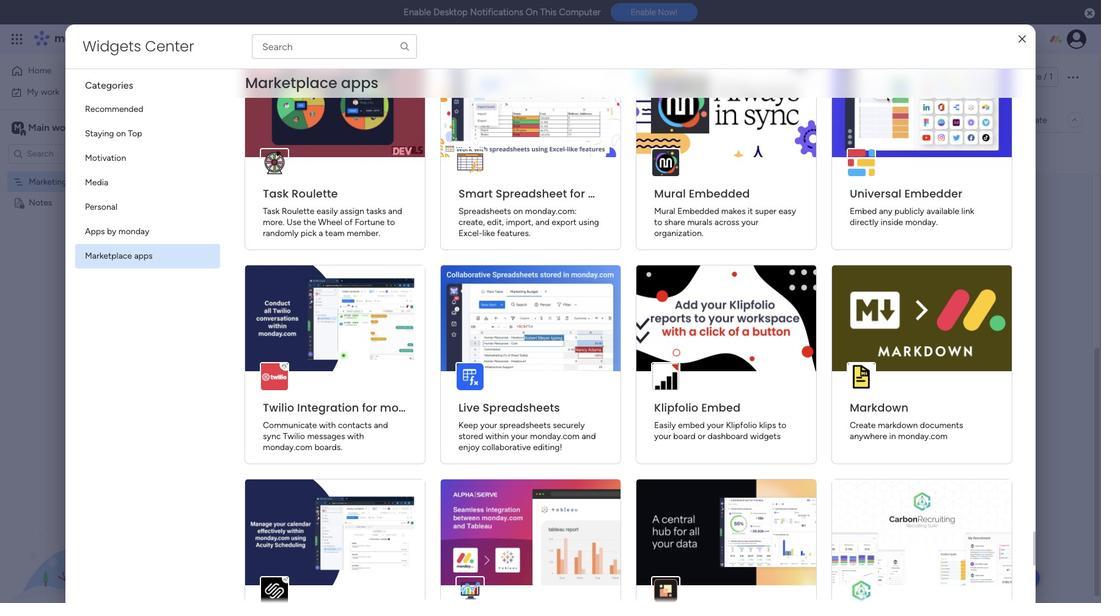 Task type: describe. For each thing, give the bounding box(es) containing it.
embed inside universal embedder embed any publicly available link directly inside monday.
[[850, 206, 877, 217]]

Search for a column type search field
[[252, 34, 417, 59]]

add widget
[[280, 147, 325, 157]]

add view image
[[312, 115, 317, 124]]

see plans
[[214, 34, 251, 44]]

board
[[674, 431, 696, 442]]

invite
[[1021, 72, 1042, 82]]

notifications
[[470, 7, 524, 18]]

your up dashboard
[[707, 420, 724, 431]]

apps by monday
[[85, 226, 149, 237]]

link
[[962, 206, 975, 217]]

manage any type of project. assign owners, set timelines and keep track of where your project stands.
[[187, 92, 578, 103]]

dashboard
[[708, 431, 748, 442]]

0 vertical spatial marketing plan
[[186, 63, 331, 91]]

your right where
[[502, 92, 519, 103]]

universal embedder embed any publicly available link directly inside monday.
[[850, 186, 975, 228]]

monday.com down sync
[[263, 442, 313, 453]]

and inside the twilio integration for monday.com communicate with contacts and sync twilio messages with monday.com boards.
[[374, 420, 388, 431]]

timelines
[[371, 92, 405, 103]]

activity
[[940, 72, 970, 82]]

of for roulette
[[345, 217, 353, 228]]

monday.com:
[[525, 206, 577, 217]]

directly
[[850, 217, 879, 228]]

categories list box
[[75, 69, 230, 269]]

create,
[[459, 217, 485, 228]]

monday inside smart spreadsheet for monday spreadsheets on monday.com: create, edit, import, and export using excel-like features.
[[588, 186, 636, 201]]

live spreadsheets keep your spreadsheets securely stored within your monday.com and enjoy collaborative editing!
[[459, 400, 596, 453]]

1 vertical spatial embedded
[[678, 206, 720, 217]]

project
[[521, 92, 548, 103]]

marketplace inside option
[[85, 251, 132, 261]]

embed
[[678, 420, 705, 431]]

enable for enable now!
[[631, 7, 656, 17]]

dapulse close image
[[1085, 7, 1096, 20]]

enjoy
[[459, 442, 480, 453]]

0 horizontal spatial klipfolio
[[655, 400, 699, 415]]

workspace image
[[12, 121, 24, 134]]

of for any
[[465, 92, 474, 103]]

markdown
[[850, 400, 909, 415]]

securely
[[553, 420, 585, 431]]

wheel
[[318, 217, 343, 228]]

help image
[[1025, 33, 1037, 45]]

top
[[128, 128, 142, 139]]

makes
[[722, 206, 746, 217]]

monday.com inside live spreadsheets keep your spreadsheets securely stored within your monday.com and enjoy collaborative editing!
[[530, 431, 580, 442]]

twilio integration for monday.com communicate with contacts and sync twilio messages with monday.com boards.
[[263, 400, 456, 453]]

excel-
[[459, 228, 483, 239]]

fortune
[[355, 217, 385, 228]]

widgets
[[83, 36, 141, 56]]

v2 funnel image
[[245, 204, 253, 213]]

/
[[1044, 72, 1048, 82]]

arrow down image
[[494, 145, 509, 160]]

universal
[[850, 186, 902, 201]]

team
[[325, 228, 345, 239]]

publicly
[[895, 206, 925, 217]]

monday.
[[906, 217, 938, 228]]

the
[[304, 217, 316, 228]]

plan inside list box
[[69, 176, 85, 187]]

contacts
[[338, 420, 372, 431]]

murals
[[688, 217, 713, 228]]

home
[[28, 65, 52, 76]]

spreadsheets
[[500, 420, 551, 431]]

apps inside marketplace apps option
[[134, 251, 153, 261]]

inside
[[881, 217, 904, 228]]

easily
[[317, 206, 338, 217]]

super
[[755, 206, 777, 217]]

boards.
[[315, 442, 343, 453]]

available
[[927, 206, 960, 217]]

show board description image
[[339, 71, 354, 83]]

your down spreadsheets
[[511, 431, 528, 442]]

use
[[287, 217, 301, 228]]

timeline button
[[254, 110, 304, 130]]

main table
[[204, 114, 245, 125]]

my work button
[[7, 82, 132, 102]]

select product image
[[11, 33, 23, 45]]

recommended option
[[75, 97, 220, 122]]

1 horizontal spatial apps
[[341, 73, 379, 93]]

using
[[579, 217, 600, 228]]

media option
[[75, 171, 220, 195]]

dapulse x slim image
[[1019, 35, 1026, 44]]

spreadsheets inside smart spreadsheet for monday spreadsheets on monday.com: create, edit, import, and export using excel-like features.
[[459, 206, 511, 217]]

project.
[[265, 92, 295, 103]]

smart spreadsheet for monday spreadsheets on monday.com: create, edit, import, and export using excel-like features.
[[459, 186, 636, 239]]

for for monday
[[570, 186, 585, 201]]

set
[[357, 92, 368, 103]]

workspace
[[52, 121, 100, 133]]

1 horizontal spatial marketing
[[186, 63, 283, 91]]

or
[[698, 431, 706, 442]]

1 horizontal spatial marketplace apps
[[245, 73, 379, 93]]

my
[[27, 87, 39, 97]]

categories heading
[[75, 69, 220, 97]]

enable now!
[[631, 7, 678, 17]]

2 mural from the top
[[655, 206, 676, 217]]

staying on top option
[[75, 122, 220, 146]]

easy
[[779, 206, 797, 217]]

integrate
[[887, 115, 922, 125]]

mural embedded mural embedded makes it super easy to share murals across your organization.
[[655, 186, 797, 239]]

see plans button
[[197, 30, 256, 48]]

task roulette task roulette easily assign tasks and more. use the wheel of fortune to randomly pick a team member.
[[263, 186, 403, 239]]

personal option
[[75, 195, 220, 220]]

0 vertical spatial plan
[[287, 63, 331, 91]]

0 vertical spatial embedded
[[689, 186, 750, 201]]

assign
[[340, 206, 364, 217]]

center
[[145, 36, 194, 56]]

invite / 1 button
[[998, 67, 1059, 87]]

collaborative
[[482, 442, 531, 453]]

assign
[[297, 92, 322, 103]]

0 vertical spatial with
[[319, 420, 336, 431]]

motivation option
[[75, 146, 220, 171]]

1 horizontal spatial klipfolio
[[726, 420, 757, 431]]

2 task from the top
[[263, 206, 280, 217]]

communicate
[[263, 420, 317, 431]]

organization.
[[655, 228, 704, 239]]

Search field
[[351, 144, 388, 161]]

0 horizontal spatial marketing plan
[[29, 176, 85, 187]]

invite / 1
[[1021, 72, 1053, 82]]

embedder
[[905, 186, 963, 201]]

type
[[235, 92, 253, 103]]

widget
[[298, 147, 325, 157]]

person button
[[394, 143, 447, 162]]

import,
[[506, 217, 534, 228]]

to inside task roulette task roulette easily assign tasks and more. use the wheel of fortune to randomly pick a team member.
[[387, 217, 395, 228]]

0 vertical spatial marketplace
[[245, 73, 337, 93]]

monday.com left live
[[380, 400, 456, 415]]

0 horizontal spatial of
[[255, 92, 263, 103]]



Task type: locate. For each thing, give the bounding box(es) containing it.
1 vertical spatial for
[[362, 400, 377, 415]]

more
[[575, 92, 594, 102]]

for inside the twilio integration for monday.com communicate with contacts and sync twilio messages with monday.com boards.
[[362, 400, 377, 415]]

a
[[319, 228, 323, 239]]

on left top
[[116, 128, 126, 139]]

0 horizontal spatial for
[[362, 400, 377, 415]]

export
[[552, 217, 577, 228]]

embedded up murals
[[678, 206, 720, 217]]

1 horizontal spatial see
[[558, 92, 572, 102]]

filter button
[[451, 143, 509, 162]]

enable desktop notifications on this computer
[[404, 7, 601, 18]]

0 horizontal spatial plan
[[69, 176, 85, 187]]

marketplace apps option
[[75, 244, 220, 269]]

monday.com down documents
[[899, 431, 948, 442]]

1 vertical spatial task
[[263, 206, 280, 217]]

see left the plans
[[214, 34, 229, 44]]

see inside button
[[214, 34, 229, 44]]

0 horizontal spatial marketplace
[[85, 251, 132, 261]]

in
[[890, 431, 896, 442]]

0 vertical spatial monday
[[54, 32, 96, 46]]

spreadsheets up "edit,"
[[459, 206, 511, 217]]

1 vertical spatial marketing
[[29, 176, 67, 187]]

computer
[[559, 7, 601, 18]]

1 vertical spatial roulette
[[282, 206, 315, 217]]

0 horizontal spatial to
[[387, 217, 395, 228]]

2 horizontal spatial monday
[[588, 186, 636, 201]]

marketplace apps up add view icon
[[245, 73, 379, 93]]

on inside smart spreadsheet for monday spreadsheets on monday.com: create, edit, import, and export using excel-like features.
[[513, 206, 523, 217]]

create
[[850, 420, 876, 431]]

twilio down the communicate
[[283, 431, 305, 442]]

spreadsheet
[[496, 186, 567, 201]]

1 horizontal spatial marketing plan
[[186, 63, 331, 91]]

timeline
[[263, 114, 295, 125]]

0 vertical spatial any
[[220, 92, 233, 103]]

2 vertical spatial monday
[[119, 226, 149, 237]]

monday inside option
[[119, 226, 149, 237]]

and down monday.com:
[[536, 217, 550, 228]]

monday right by
[[119, 226, 149, 237]]

0 vertical spatial twilio
[[263, 400, 294, 415]]

categories
[[85, 80, 133, 91]]

easily
[[655, 420, 676, 431]]

main left table
[[204, 114, 223, 125]]

any
[[220, 92, 233, 103], [879, 206, 893, 217]]

to inside mural embedded mural embedded makes it super easy to share murals across your organization.
[[655, 217, 663, 228]]

more.
[[263, 217, 285, 228]]

monday.com
[[380, 400, 456, 415], [530, 431, 580, 442], [899, 431, 948, 442], [263, 442, 313, 453]]

recommended
[[85, 104, 143, 114]]

0 horizontal spatial see
[[214, 34, 229, 44]]

marketplace apps inside option
[[85, 251, 153, 261]]

kendall parks image
[[1067, 29, 1087, 49]]

to right the klips
[[779, 420, 787, 431]]

on inside staying on top option
[[116, 128, 126, 139]]

any up inside
[[879, 206, 893, 217]]

0 vertical spatial work
[[99, 32, 121, 46]]

marketing up type
[[186, 63, 283, 91]]

0 vertical spatial on
[[116, 128, 126, 139]]

monday work management
[[54, 32, 190, 46]]

and inside task roulette task roulette easily assign tasks and more. use the wheel of fortune to randomly pick a team member.
[[388, 206, 403, 217]]

member.
[[347, 228, 381, 239]]

add widget button
[[258, 143, 330, 162]]

marketing up notes at the top of the page
[[29, 176, 67, 187]]

1 vertical spatial twilio
[[283, 431, 305, 442]]

0 horizontal spatial marketing
[[29, 176, 67, 187]]

1 vertical spatial klipfolio
[[726, 420, 757, 431]]

marketplace apps down apps by monday
[[85, 251, 153, 261]]

your down it on the right top
[[742, 217, 759, 228]]

monday up using
[[588, 186, 636, 201]]

plan up assign at the top of the page
[[287, 63, 331, 91]]

marketplace down by
[[85, 251, 132, 261]]

1 vertical spatial marketing plan
[[29, 176, 85, 187]]

klipfolio up the easily
[[655, 400, 699, 415]]

1 horizontal spatial marketplace
[[245, 73, 337, 93]]

of inside task roulette task roulette easily assign tasks and more. use the wheel of fortune to randomly pick a team member.
[[345, 217, 353, 228]]

your inside mural embedded mural embedded makes it super easy to share murals across your organization.
[[742, 217, 759, 228]]

workspace selection element
[[12, 120, 102, 136]]

0 vertical spatial task
[[263, 186, 289, 201]]

marketing
[[186, 63, 283, 91], [29, 176, 67, 187]]

marketplace up the timeline
[[245, 73, 337, 93]]

1 vertical spatial marketplace apps
[[85, 251, 153, 261]]

spreadsheets up spreadsheets
[[483, 400, 560, 415]]

twilio up the communicate
[[263, 400, 294, 415]]

randomly
[[263, 228, 299, 239]]

1 vertical spatial with
[[347, 431, 364, 442]]

1 vertical spatial on
[[513, 206, 523, 217]]

notes
[[29, 197, 52, 208]]

apps
[[341, 73, 379, 93], [134, 251, 153, 261]]

widgets center
[[83, 36, 194, 56]]

work inside button
[[41, 87, 59, 97]]

0 vertical spatial roulette
[[292, 186, 338, 201]]

1 mural from the top
[[655, 186, 686, 201]]

0 vertical spatial marketing
[[186, 63, 283, 91]]

klipfolio up dashboard
[[726, 420, 757, 431]]

1 image
[[923, 25, 934, 39]]

documents
[[920, 420, 964, 431]]

like
[[483, 228, 495, 239]]

main right "workspace" "image"
[[28, 121, 50, 133]]

0 horizontal spatial with
[[319, 420, 336, 431]]

and left keep
[[407, 92, 421, 103]]

main inside button
[[204, 114, 223, 125]]

Marketing plan field
[[183, 63, 334, 91]]

plan down the search in workspace field
[[69, 176, 85, 187]]

within
[[486, 431, 509, 442]]

work up the "categories"
[[99, 32, 121, 46]]

0 horizontal spatial enable
[[404, 7, 431, 18]]

your
[[502, 92, 519, 103], [742, 217, 759, 228], [480, 420, 497, 431], [707, 420, 724, 431], [511, 431, 528, 442], [655, 431, 672, 442]]

embedded
[[689, 186, 750, 201], [678, 206, 720, 217]]

staying on top
[[85, 128, 142, 139]]

help
[[1008, 572, 1030, 584]]

with down contacts
[[347, 431, 364, 442]]

0 vertical spatial mural
[[655, 186, 686, 201]]

1 horizontal spatial work
[[99, 32, 121, 46]]

staying
[[85, 128, 114, 139]]

embed up dashboard
[[702, 400, 741, 415]]

embed up directly
[[850, 206, 877, 217]]

main workspace
[[28, 121, 100, 133]]

filter
[[471, 147, 490, 158]]

for up contacts
[[362, 400, 377, 415]]

lottie animation image
[[0, 480, 156, 603]]

marketing plan up notes at the top of the page
[[29, 176, 85, 187]]

keep
[[459, 420, 478, 431]]

to inside klipfolio embed easily embed your klipfolio klips to your board or dashboard widgets
[[779, 420, 787, 431]]

Search in workspace field
[[26, 147, 102, 161]]

2 horizontal spatial of
[[465, 92, 474, 103]]

for inside smart spreadsheet for monday spreadsheets on monday.com: create, edit, import, and export using excel-like features.
[[570, 186, 585, 201]]

now!
[[658, 7, 678, 17]]

for up using
[[570, 186, 585, 201]]

list box containing marketing plan
[[0, 169, 156, 378]]

work for my
[[41, 87, 59, 97]]

0 vertical spatial spreadsheets
[[459, 206, 511, 217]]

monday.com inside markdown create markdown documents anywhere in monday.com
[[899, 431, 948, 442]]

and
[[407, 92, 421, 103], [388, 206, 403, 217], [536, 217, 550, 228], [374, 420, 388, 431], [582, 431, 596, 442]]

embedded up makes
[[689, 186, 750, 201]]

work right my
[[41, 87, 59, 97]]

your down the easily
[[655, 431, 672, 442]]

apps by monday option
[[75, 220, 220, 244]]

embed
[[850, 206, 877, 217], [702, 400, 741, 415]]

0 horizontal spatial apps
[[134, 251, 153, 261]]

see left more
[[558, 92, 572, 102]]

private board image
[[13, 197, 24, 208]]

monday up home button
[[54, 32, 96, 46]]

to left share
[[655, 217, 663, 228]]

on up import,
[[513, 206, 523, 217]]

1 horizontal spatial on
[[513, 206, 523, 217]]

marketing plan up type
[[186, 63, 331, 91]]

0 vertical spatial klipfolio
[[655, 400, 699, 415]]

roulette up use
[[282, 206, 315, 217]]

sync
[[263, 431, 281, 442]]

1 vertical spatial work
[[41, 87, 59, 97]]

table
[[225, 114, 245, 125]]

main for main table
[[204, 114, 223, 125]]

1 vertical spatial marketplace
[[85, 251, 132, 261]]

pick
[[301, 228, 317, 239]]

person
[[414, 147, 440, 158]]

enable inside button
[[631, 7, 656, 17]]

1 horizontal spatial embed
[[850, 206, 877, 217]]

and down the securely
[[582, 431, 596, 442]]

and inside smart spreadsheet for monday spreadsheets on monday.com: create, edit, import, and export using excel-like features.
[[536, 217, 550, 228]]

for for monday.com
[[362, 400, 377, 415]]

enable left desktop at the left top of the page
[[404, 7, 431, 18]]

1 horizontal spatial to
[[655, 217, 663, 228]]

2 horizontal spatial to
[[779, 420, 787, 431]]

roulette up easily
[[292, 186, 338, 201]]

1 horizontal spatial any
[[879, 206, 893, 217]]

any left type
[[220, 92, 233, 103]]

autopilot image
[[994, 111, 1005, 127]]

0 vertical spatial see
[[214, 34, 229, 44]]

automate
[[1010, 115, 1048, 125]]

keep
[[423, 92, 442, 103]]

1 vertical spatial apps
[[134, 251, 153, 261]]

and right contacts
[[374, 420, 388, 431]]

work for monday
[[99, 32, 121, 46]]

1 vertical spatial any
[[879, 206, 893, 217]]

klipfolio
[[655, 400, 699, 415], [726, 420, 757, 431]]

see
[[214, 34, 229, 44], [558, 92, 572, 102]]

list box
[[0, 169, 156, 378]]

add to favorites image
[[360, 71, 372, 83]]

my work
[[27, 87, 59, 97]]

0 vertical spatial embed
[[850, 206, 877, 217]]

add
[[280, 147, 296, 157]]

v2 search image
[[342, 146, 351, 159]]

collapse board header image
[[1070, 115, 1080, 125]]

work
[[99, 32, 121, 46], [41, 87, 59, 97]]

0 horizontal spatial on
[[116, 128, 126, 139]]

1 horizontal spatial monday
[[119, 226, 149, 237]]

1 task from the top
[[263, 186, 289, 201]]

spreadsheets inside live spreadsheets keep your spreadsheets securely stored within your monday.com and enjoy collaborative editing!
[[483, 400, 560, 415]]

embed inside klipfolio embed easily embed your klipfolio klips to your board or dashboard widgets
[[702, 400, 741, 415]]

see more
[[558, 92, 594, 102]]

1 horizontal spatial of
[[345, 217, 353, 228]]

and inside live spreadsheets keep your spreadsheets securely stored within your monday.com and enjoy collaborative editing!
[[582, 431, 596, 442]]

klips
[[760, 420, 777, 431]]

manage
[[187, 92, 218, 103]]

0 horizontal spatial embed
[[702, 400, 741, 415]]

by
[[107, 226, 116, 237]]

lottie animation element
[[0, 480, 156, 603]]

it
[[748, 206, 753, 217]]

1 vertical spatial monday
[[588, 186, 636, 201]]

see more link
[[557, 91, 596, 103]]

share
[[665, 217, 686, 228]]

klipfolio embed easily embed your klipfolio klips to your board or dashboard widgets
[[655, 400, 787, 442]]

dapulse integrations image
[[873, 115, 882, 124]]

0 horizontal spatial monday
[[54, 32, 96, 46]]

widgets
[[751, 431, 781, 442]]

enable left now! on the right top of page
[[631, 7, 656, 17]]

see for see more
[[558, 92, 572, 102]]

0 horizontal spatial work
[[41, 87, 59, 97]]

home button
[[7, 61, 132, 81]]

see for see plans
[[214, 34, 229, 44]]

1 vertical spatial see
[[558, 92, 572, 102]]

markdown create markdown documents anywhere in monday.com
[[850, 400, 964, 442]]

0 vertical spatial for
[[570, 186, 585, 201]]

search image
[[399, 41, 410, 52]]

0 vertical spatial marketplace apps
[[245, 73, 379, 93]]

0 horizontal spatial any
[[220, 92, 233, 103]]

main for main workspace
[[28, 121, 50, 133]]

messages
[[307, 431, 345, 442]]

main table button
[[185, 110, 254, 130]]

monday.com up the editing!
[[530, 431, 580, 442]]

m
[[14, 122, 21, 132]]

any inside universal embedder embed any publicly available link directly inside monday.
[[879, 206, 893, 217]]

main inside workspace selection element
[[28, 121, 50, 133]]

1 vertical spatial mural
[[655, 206, 676, 217]]

main content
[[162, 0, 1102, 603]]

1 horizontal spatial enable
[[631, 7, 656, 17]]

on
[[526, 7, 538, 18]]

1 horizontal spatial for
[[570, 186, 585, 201]]

with up messages
[[319, 420, 336, 431]]

apps
[[85, 226, 105, 237]]

0 horizontal spatial marketplace apps
[[85, 251, 153, 261]]

1 vertical spatial embed
[[702, 400, 741, 415]]

None search field
[[252, 34, 417, 59]]

plan
[[287, 63, 331, 91], [69, 176, 85, 187]]

to right the fortune
[[387, 217, 395, 228]]

enable
[[404, 7, 431, 18], [631, 7, 656, 17]]

task
[[263, 186, 289, 201], [263, 206, 280, 217]]

and right the tasks
[[388, 206, 403, 217]]

marketing inside list box
[[29, 176, 67, 187]]

1 horizontal spatial main
[[204, 114, 223, 125]]

0 vertical spatial apps
[[341, 73, 379, 93]]

of down assign
[[345, 217, 353, 228]]

motivation
[[85, 153, 126, 163]]

integration
[[297, 400, 359, 415]]

1 vertical spatial plan
[[69, 176, 85, 187]]

option
[[0, 171, 156, 173]]

activity button
[[935, 67, 993, 87]]

stands.
[[551, 92, 578, 103]]

of right type
[[255, 92, 263, 103]]

1 horizontal spatial plan
[[287, 63, 331, 91]]

0 horizontal spatial main
[[28, 121, 50, 133]]

1 vertical spatial spreadsheets
[[483, 400, 560, 415]]

of right track
[[465, 92, 474, 103]]

1 horizontal spatial with
[[347, 431, 364, 442]]

enable for enable desktop notifications on this computer
[[404, 7, 431, 18]]

your up within
[[480, 420, 497, 431]]

desktop
[[434, 7, 468, 18]]



Task type: vqa. For each thing, say whether or not it's contained in the screenshot.


